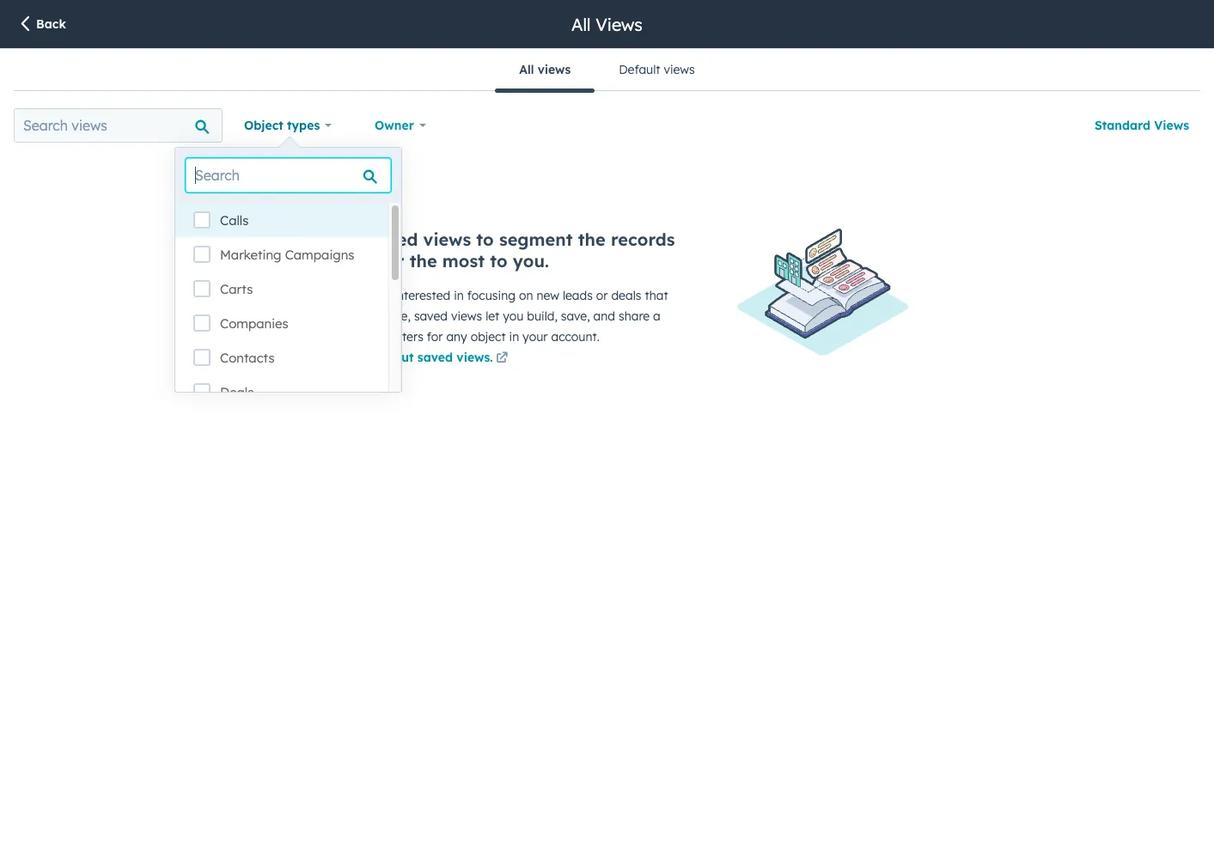 Task type: vqa. For each thing, say whether or not it's contained in the screenshot.
the top Views
yes



Task type: locate. For each thing, give the bounding box(es) containing it.
views inside page section element
[[596, 13, 643, 35]]

that up whether
[[305, 250, 341, 272]]

most
[[442, 250, 485, 272]]

saved up for
[[414, 309, 448, 324]]

page section element
[[0, 0, 1214, 48]]

companies
[[220, 315, 289, 332]]

whether you're interested in focusing on new leads or deals that are about to close, saved views let you build, save, and share a reusable set of filters for any object in your account.
[[305, 288, 668, 345]]

0 horizontal spatial all
[[519, 62, 534, 77]]

1 horizontal spatial all
[[572, 13, 591, 35]]

all inside page section element
[[572, 13, 591, 35]]

calls
[[220, 212, 249, 229]]

0 vertical spatial views
[[596, 13, 643, 35]]

learn
[[305, 350, 340, 365]]

views right standard
[[1155, 118, 1190, 133]]

1 vertical spatial about
[[378, 350, 414, 365]]

that
[[305, 250, 341, 272], [645, 288, 668, 303]]

1 horizontal spatial views
[[1155, 118, 1190, 133]]

in left focusing
[[454, 288, 464, 303]]

segment
[[499, 229, 573, 250]]

Search search field
[[186, 158, 391, 193]]

close,
[[379, 309, 411, 324]]

or
[[596, 288, 608, 303]]

0 horizontal spatial that
[[305, 250, 341, 272]]

views up interested
[[423, 229, 471, 250]]

object
[[244, 118, 283, 133]]

views
[[538, 62, 571, 77], [664, 62, 695, 77], [423, 229, 471, 250], [451, 309, 482, 324]]

saved inside whether you're interested in focusing on new leads or deals that are about to close, saved views let you build, save, and share a reusable set of filters for any object in your account.
[[414, 309, 448, 324]]

list box
[[175, 203, 401, 409]]

matter
[[346, 250, 404, 272]]

build,
[[527, 309, 558, 324]]

saved down for
[[418, 350, 453, 365]]

views inside create saved views to segment the records that matter the most to you.
[[423, 229, 471, 250]]

a
[[653, 309, 661, 324]]

views inside whether you're interested in focusing on new leads or deals that are about to close, saved views let you build, save, and share a reusable set of filters for any object in your account.
[[451, 309, 482, 324]]

0 vertical spatial saved
[[367, 229, 418, 250]]

all for all views
[[572, 13, 591, 35]]

interested
[[394, 288, 451, 303]]

views
[[596, 13, 643, 35], [1155, 118, 1190, 133]]

views for standard views
[[1155, 118, 1190, 133]]

1 vertical spatial that
[[645, 288, 668, 303]]

link opens in a new window image
[[496, 349, 508, 370], [496, 352, 508, 365]]

link opens in a new window image inside the learn more about saved views. link
[[496, 352, 508, 365]]

in down 'you'
[[509, 329, 519, 345]]

standard views
[[1095, 118, 1190, 133]]

default
[[619, 62, 660, 77]]

to inside whether you're interested in focusing on new leads or deals that are about to close, saved views let you build, save, and share a reusable set of filters for any object in your account.
[[364, 309, 376, 324]]

share
[[619, 309, 650, 324]]

Search views search field
[[14, 108, 223, 143]]

all for all views
[[519, 62, 534, 77]]

views inside button
[[1155, 118, 1190, 133]]

2 link opens in a new window image from the top
[[496, 352, 508, 365]]

saved right create
[[367, 229, 418, 250]]

all views
[[519, 62, 571, 77]]

any
[[446, 329, 467, 345]]

list box containing calls
[[175, 203, 401, 409]]

views up the any
[[451, 309, 482, 324]]

the up interested
[[410, 250, 437, 272]]

all
[[572, 13, 591, 35], [519, 62, 534, 77]]

the
[[578, 229, 606, 250], [410, 250, 437, 272]]

0 vertical spatial that
[[305, 250, 341, 272]]

0 vertical spatial about
[[327, 309, 361, 324]]

owner
[[375, 118, 414, 133]]

1 vertical spatial views
[[1155, 118, 1190, 133]]

on
[[519, 288, 533, 303]]

are
[[305, 309, 324, 324]]

in
[[454, 288, 464, 303], [509, 329, 519, 345]]

object types button
[[233, 108, 343, 143]]

1 vertical spatial saved
[[414, 309, 448, 324]]

views down page section element
[[538, 62, 571, 77]]

1 vertical spatial in
[[509, 329, 519, 345]]

that inside whether you're interested in focusing on new leads or deals that are about to close, saved views let you build, save, and share a reusable set of filters for any object in your account.
[[645, 288, 668, 303]]

saved
[[367, 229, 418, 250], [414, 309, 448, 324], [418, 350, 453, 365]]

the left records
[[578, 229, 606, 250]]

0 vertical spatial all
[[572, 13, 591, 35]]

contacts
[[220, 350, 275, 366]]

about down filters
[[378, 350, 414, 365]]

save,
[[561, 309, 590, 324]]

0 horizontal spatial views
[[596, 13, 643, 35]]

to
[[476, 229, 494, 250], [490, 250, 508, 272], [364, 309, 376, 324]]

1 horizontal spatial that
[[645, 288, 668, 303]]

1 horizontal spatial about
[[378, 350, 414, 365]]

all inside button
[[519, 62, 534, 77]]

navigation
[[495, 49, 719, 92]]

default views button
[[595, 49, 719, 90]]

0 horizontal spatial about
[[327, 309, 361, 324]]

saved inside create saved views to segment the records that matter the most to you.
[[367, 229, 418, 250]]

about
[[327, 309, 361, 324], [378, 350, 414, 365]]

views up default
[[596, 13, 643, 35]]

focusing
[[467, 288, 516, 303]]

that up 'a'
[[645, 288, 668, 303]]

0 vertical spatial in
[[454, 288, 464, 303]]

1 vertical spatial all
[[519, 62, 534, 77]]

about up reusable
[[327, 309, 361, 324]]



Task type: describe. For each thing, give the bounding box(es) containing it.
views right default
[[664, 62, 695, 77]]

learn more about saved views.
[[305, 350, 493, 365]]

whether
[[305, 288, 353, 303]]

1 horizontal spatial the
[[578, 229, 606, 250]]

standard views button
[[1084, 108, 1201, 143]]

of
[[377, 329, 388, 345]]

carts
[[220, 281, 253, 297]]

account.
[[551, 329, 600, 345]]

more
[[343, 350, 375, 365]]

1 link opens in a new window image from the top
[[496, 349, 508, 370]]

your
[[523, 329, 548, 345]]

for
[[427, 329, 443, 345]]

back
[[36, 16, 66, 32]]

new
[[537, 288, 560, 303]]

marketing
[[220, 247, 281, 263]]

leads
[[563, 288, 593, 303]]

that inside create saved views to segment the records that matter the most to you.
[[305, 250, 341, 272]]

all views
[[572, 13, 643, 35]]

object types
[[244, 118, 320, 133]]

create
[[305, 229, 362, 250]]

filters
[[392, 329, 424, 345]]

marketing campaigns
[[220, 247, 355, 263]]

you.
[[513, 250, 549, 272]]

create saved views to segment the records that matter the most to you.
[[305, 229, 675, 272]]

all views button
[[495, 49, 595, 92]]

navigation containing all views
[[495, 49, 719, 92]]

0 horizontal spatial in
[[454, 288, 464, 303]]

views for all views
[[596, 13, 643, 35]]

set
[[356, 329, 373, 345]]

views.
[[457, 350, 493, 365]]

learn more about saved views. link
[[305, 349, 511, 370]]

let
[[486, 309, 500, 324]]

records
[[611, 229, 675, 250]]

types
[[287, 118, 320, 133]]

deals
[[611, 288, 642, 303]]

about inside whether you're interested in focusing on new leads or deals that are about to close, saved views let you build, save, and share a reusable set of filters for any object in your account.
[[327, 309, 361, 324]]

default views
[[619, 62, 695, 77]]

and
[[594, 309, 615, 324]]

1 horizontal spatial in
[[509, 329, 519, 345]]

deals
[[220, 384, 254, 401]]

reusable
[[305, 329, 353, 345]]

owner button
[[364, 108, 437, 143]]

standard
[[1095, 118, 1151, 133]]

2 vertical spatial saved
[[418, 350, 453, 365]]

back link
[[17, 15, 66, 35]]

you
[[503, 309, 524, 324]]

you're
[[356, 288, 391, 303]]

object
[[471, 329, 506, 345]]

campaigns
[[285, 247, 355, 263]]

0 horizontal spatial the
[[410, 250, 437, 272]]



